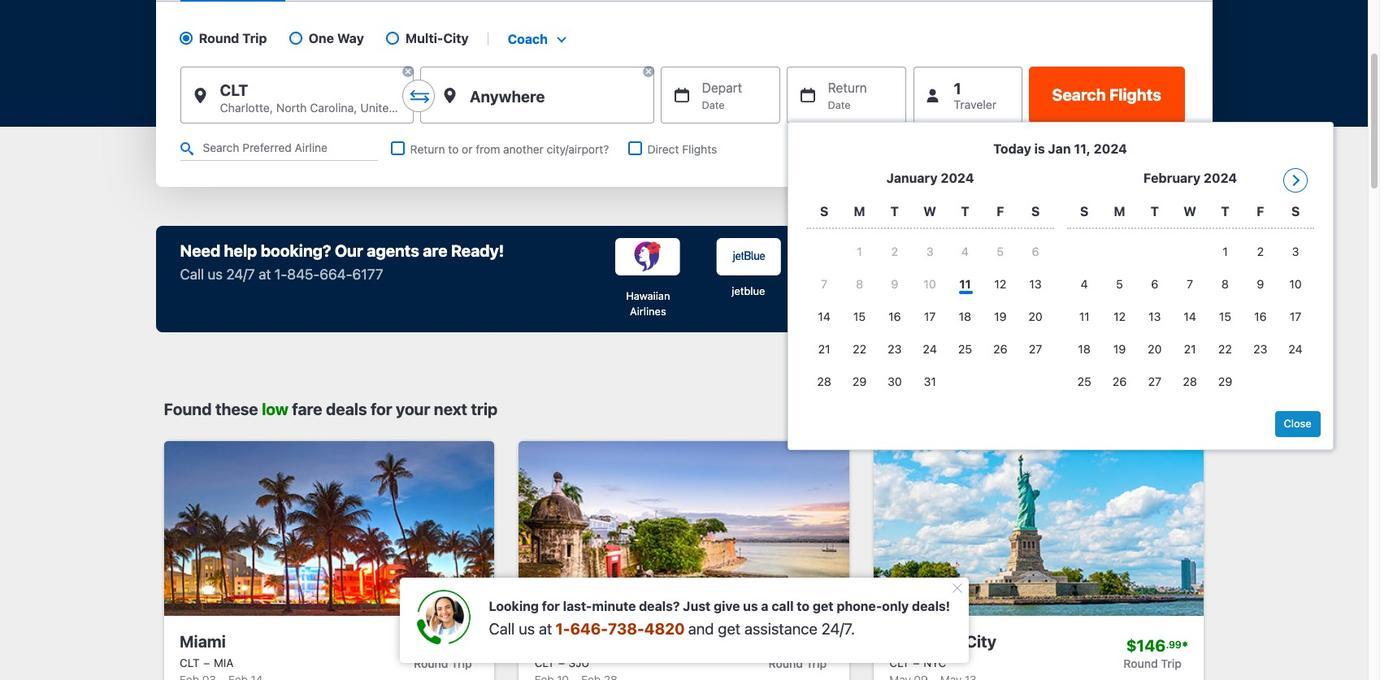 Task type: vqa. For each thing, say whether or not it's contained in the screenshot.
second United Airlines image from the bottom of the page
no



Task type: describe. For each thing, give the bounding box(es) containing it.
dialog inside form
[[788, 122, 1334, 451]]

city inside form
[[444, 31, 469, 45]]

f for january 2024
[[997, 204, 1005, 219]]

minute
[[592, 599, 636, 614]]

$ 142
[[773, 637, 811, 656]]

help
[[224, 242, 257, 260]]

17 button for february 2024
[[1279, 301, 1314, 334]]

$ 146 . 99
[[1127, 637, 1182, 656]]

your
[[396, 400, 431, 419]]

4 s from the left
[[1292, 204, 1301, 219]]

13 for january 2024
[[1030, 277, 1042, 291]]

13 button for february 2024
[[1138, 301, 1173, 334]]

99 for 80
[[459, 639, 472, 651]]

$ 80 . 99
[[425, 637, 472, 656]]

. inside looking for last-minute deals? just give us a call to get phone-only deals! call us at 1-646-738-4820 and get assistance 24/7 .
[[851, 620, 856, 638]]

20 for february 2024
[[1148, 342, 1163, 356]]

city inside new york city clt
[[966, 633, 997, 652]]

airlines for hawaiian airlines
[[630, 305, 667, 318]]

looking
[[489, 599, 539, 614]]

coach
[[508, 31, 548, 46]]

srt airline image for hawaiian airlines
[[616, 238, 681, 276]]

assistance
[[745, 620, 818, 638]]

to inside looking for last-minute deals? just give us a call to get phone-only deals! call us at 1-646-738-4820 and get assistance 24/7 .
[[797, 599, 810, 614]]

trip
[[471, 400, 498, 419]]

2 button for january 2024
[[878, 236, 913, 268]]

5 for february 2024
[[1117, 277, 1124, 291]]

4 button for february 2024
[[1068, 268, 1103, 301]]

$ for 142
[[773, 637, 783, 656]]

clt inside the miami clt
[[180, 657, 200, 671]]

low
[[262, 400, 289, 419]]

1 vertical spatial get
[[718, 620, 741, 638]]

Search Preferred Airline text field
[[180, 137, 379, 161]]

9 for february 2024
[[1258, 277, 1265, 291]]

frontier
[[1131, 285, 1170, 298]]

agents
[[367, 242, 420, 260]]

10 button for february 2024
[[1279, 268, 1314, 301]]

738-
[[608, 620, 645, 638]]

23 for february 2024
[[1254, 342, 1268, 356]]

ready!
[[451, 242, 504, 260]]

28 button for february
[[1173, 366, 1208, 399]]

clt inside "san juan clt"
[[535, 657, 555, 671]]

deals
[[326, 400, 367, 419]]

27 for january 2024
[[1029, 342, 1043, 356]]

one way
[[309, 31, 364, 45]]

23 for january 2024
[[888, 342, 902, 356]]

27 button for january 2024
[[1019, 334, 1054, 366]]

this image is for miami city image
[[164, 442, 495, 616]]

24 for february 2024
[[1289, 342, 1304, 356]]

1-646-738-4820 button
[[553, 620, 689, 638]]

27 for february 2024
[[1149, 375, 1162, 389]]

16 for january 2024
[[889, 310, 902, 324]]

24 for january 2024
[[923, 342, 938, 356]]

20 button for february 2024
[[1138, 334, 1173, 366]]

25 for february 2024
[[1078, 375, 1092, 389]]

avelo
[[917, 285, 943, 298]]

1 t from the left
[[891, 204, 899, 219]]

19 for february 2024
[[1114, 342, 1127, 356]]

just
[[683, 599, 711, 614]]

2 s from the left
[[1032, 204, 1040, 219]]

7 button for february
[[1173, 268, 1208, 301]]

carolina,
[[310, 101, 357, 115]]

19 button for february 2024
[[1103, 334, 1138, 366]]

jan
[[1049, 142, 1072, 156]]

close
[[1285, 418, 1312, 431]]

99 for 146
[[1169, 639, 1182, 651]]

3 s from the left
[[1081, 204, 1089, 219]]

1 horizontal spatial 2024
[[1094, 142, 1128, 156]]

7 for january
[[822, 277, 828, 291]]

srt airline image for turkish airlines
[[817, 238, 882, 276]]

this image is for san juan city image
[[519, 442, 850, 616]]

looking for last-minute deals? just give us a call to get phone-only deals! call us at 1-646-738-4820 and get assistance 24/7 .
[[489, 599, 951, 638]]

direct
[[648, 142, 679, 156]]

miami clt
[[180, 633, 226, 671]]

return to or from another city/airport?
[[410, 142, 609, 156]]

fare
[[292, 400, 323, 419]]

give
[[714, 599, 740, 614]]

15 for january 2024
[[854, 310, 866, 324]]

2 vertical spatial us
[[519, 620, 535, 638]]

multi-
[[406, 31, 444, 45]]

24 button for february 2024
[[1279, 334, 1314, 366]]

31
[[924, 375, 937, 389]]

10 button for january 2024
[[913, 268, 948, 301]]

new york city clt
[[890, 633, 997, 671]]

round
[[199, 31, 239, 45]]

11 for january 2024
[[960, 277, 972, 291]]

srt airline image for jetblue
[[716, 238, 781, 276]]

avelo airlines
[[917, 285, 983, 298]]

states
[[399, 101, 434, 115]]

february
[[1144, 171, 1201, 186]]

airways
[[1050, 285, 1088, 298]]

1- inside looking for last-minute deals? just give us a call to get phone-only deals! call us at 1-646-738-4820 and get assistance 24/7 .
[[556, 620, 570, 638]]

25 button for february 2024
[[1068, 366, 1103, 399]]

w for january
[[924, 204, 937, 219]]

another
[[503, 142, 544, 156]]

26 for february 2024
[[1113, 375, 1127, 389]]

mia
[[214, 657, 234, 671]]

11,
[[1075, 142, 1091, 156]]

. for new
[[1167, 639, 1169, 651]]

phone-
[[837, 599, 883, 614]]

646-
[[570, 620, 608, 638]]

4 button for january 2024
[[948, 236, 983, 268]]

9 button for january 2024
[[878, 268, 913, 301]]

28 for february
[[1184, 375, 1198, 389]]

3 button for february 2024
[[1279, 236, 1314, 268]]

24/7 inside the need help booking? our agents are ready! call us 24/7 at 1-845-664-6177
[[226, 266, 255, 283]]

10 for february 2024
[[1290, 277, 1303, 291]]

29 for february 2024
[[1219, 375, 1233, 389]]

one
[[309, 31, 334, 45]]

need
[[180, 242, 221, 260]]

return
[[410, 142, 445, 156]]

clt inside the clt charlotte, north carolina, united states
[[220, 81, 248, 99]]

breeze airways
[[1013, 285, 1088, 298]]

turkish
[[812, 285, 848, 298]]

these
[[215, 400, 258, 419]]

17 button for january 2024
[[913, 301, 948, 334]]

3 t from the left
[[1151, 204, 1160, 219]]

21 button for february
[[1173, 334, 1208, 366]]

22 button for february 2024
[[1208, 334, 1244, 366]]

845-
[[287, 266, 320, 283]]

at inside looking for last-minute deals? just give us a call to get phone-only deals! call us at 1-646-738-4820 and get assistance 24/7 .
[[539, 620, 553, 638]]

2 t from the left
[[962, 204, 970, 219]]

23 button for january 2024
[[878, 334, 913, 366]]

31 button
[[913, 366, 948, 399]]

search image
[[180, 142, 193, 155]]

nyc
[[924, 657, 947, 671]]

call inside the need help booking? our agents are ready! call us 24/7 at 1-845-664-6177
[[180, 266, 204, 283]]

9 for january 2024
[[892, 277, 899, 291]]

22 for february 2024
[[1219, 342, 1233, 356]]

juan
[[568, 633, 605, 652]]

9 button for february 2024
[[1244, 268, 1279, 301]]

1 for january 2024
[[857, 245, 863, 259]]

or
[[462, 142, 473, 156]]

18 for january 2024
[[959, 310, 972, 324]]

1 traveler
[[954, 79, 997, 112]]

5 for january 2024
[[997, 245, 1005, 259]]

is
[[1035, 142, 1046, 156]]

26 button for february 2024
[[1103, 366, 1138, 399]]

anywhere
[[470, 87, 545, 106]]

mweb image for clt
[[200, 657, 214, 671]]

28 button for january
[[807, 366, 842, 399]]

2 for january 2024
[[892, 245, 899, 259]]

5 button for february 2024
[[1103, 268, 1138, 301]]

mweb image for juan
[[555, 657, 569, 671]]

york
[[928, 633, 962, 652]]

18 for february 2024
[[1079, 342, 1091, 356]]

from
[[476, 142, 500, 156]]

15 for february 2024
[[1220, 310, 1232, 324]]

january
[[887, 171, 938, 186]]

airlines for turkish airlines
[[851, 285, 887, 298]]

2 clear field image from the left
[[642, 65, 655, 78]]

20 button for january 2024
[[1019, 301, 1054, 334]]

trip
[[243, 31, 267, 45]]

flights
[[683, 142, 718, 156]]

call
[[772, 599, 794, 614]]

2 for february 2024
[[1258, 245, 1265, 259]]

18 button for january 2024
[[948, 301, 983, 334]]

round trip
[[199, 31, 267, 45]]

charlotte,
[[220, 101, 273, 115]]

16 button for january 2024
[[878, 301, 913, 334]]

mweb image
[[910, 657, 924, 671]]

6 for february 2024
[[1152, 277, 1159, 291]]

6177
[[353, 266, 383, 283]]

0 vertical spatial get
[[813, 599, 834, 614]]

4 for february 2024
[[1081, 277, 1089, 291]]

san
[[535, 633, 564, 652]]

21 for february
[[1185, 342, 1197, 356]]

this image is for new york city city image
[[874, 442, 1205, 616]]

22 for january 2024
[[853, 342, 867, 356]]

24/7 inside looking for last-minute deals? just give us a call to get phone-only deals! call us at 1-646-738-4820 and get assistance 24/7 .
[[822, 620, 851, 638]]

1 inside the "1 traveler"
[[954, 79, 962, 98]]

need help booking? our agents are ready! call us 24/7 at 1-845-664-6177
[[180, 242, 504, 283]]

and
[[689, 620, 714, 638]]

4 for january 2024
[[962, 245, 969, 259]]

2 button for february 2024
[[1244, 236, 1279, 268]]

traveler
[[954, 98, 997, 112]]

breeze
[[1013, 285, 1047, 298]]

today
[[994, 142, 1032, 156]]

multi-city
[[406, 31, 469, 45]]

3 for january 2024
[[927, 245, 934, 259]]

2024 for january 2024
[[941, 171, 975, 186]]



Task type: locate. For each thing, give the bounding box(es) containing it.
99 inside $ 146 . 99
[[1169, 639, 1182, 651]]

1 s from the left
[[821, 204, 829, 219]]

2 29 button from the left
[[1208, 366, 1244, 399]]

11 button for february 2024
[[1068, 301, 1103, 334]]

1 horizontal spatial 20 button
[[1138, 334, 1173, 366]]

0 horizontal spatial 19
[[995, 310, 1007, 324]]

for
[[371, 400, 393, 419], [542, 599, 560, 614]]

0 horizontal spatial call
[[180, 266, 204, 283]]

12 left the frontier airlines
[[1114, 310, 1126, 324]]

146
[[1137, 637, 1167, 656]]

for left the last-
[[542, 599, 560, 614]]

direct flights
[[648, 142, 718, 156]]

2 1 button from the left
[[1208, 236, 1244, 268]]

2 2 button from the left
[[1244, 236, 1279, 268]]

found
[[164, 400, 212, 419]]

9
[[892, 277, 899, 291], [1258, 277, 1265, 291]]

18 down airways on the right
[[1079, 342, 1091, 356]]

1 vertical spatial us
[[744, 599, 759, 614]]

21 for january
[[819, 342, 831, 356]]

1-
[[275, 266, 287, 283], [556, 620, 570, 638]]

0 horizontal spatial 6 button
[[1019, 236, 1054, 268]]

1 horizontal spatial 6
[[1152, 277, 1159, 291]]

27 button for february 2024
[[1138, 366, 1173, 399]]

us down looking
[[519, 620, 535, 638]]

san juan clt
[[535, 633, 605, 671]]

$ for 80
[[425, 637, 435, 656]]

12 for january 2024
[[995, 277, 1007, 291]]

2 w from the left
[[1184, 204, 1197, 219]]

call down need
[[180, 266, 204, 283]]

1 23 button from the left
[[878, 334, 913, 366]]

2 8 button from the left
[[1208, 268, 1244, 301]]

12 button down frontier
[[1103, 301, 1138, 334]]

21
[[819, 342, 831, 356], [1185, 342, 1197, 356]]

north
[[276, 101, 307, 115]]

1 horizontal spatial 17
[[1291, 310, 1302, 324]]

0 horizontal spatial 24 button
[[913, 334, 948, 366]]

664-
[[320, 266, 353, 283]]

21 button
[[807, 334, 842, 366], [1173, 334, 1208, 366]]

99 right "80"
[[459, 639, 472, 651]]

2 horizontal spatial us
[[744, 599, 759, 614]]

5 button right airways on the right
[[1103, 268, 1138, 301]]

8 for january 2024
[[856, 277, 864, 291]]

1 28 button from the left
[[807, 366, 842, 399]]

15 button down turkish airlines
[[842, 301, 878, 334]]

5 button up the breeze
[[983, 236, 1019, 268]]

14 button for february
[[1173, 301, 1208, 334]]

1 10 button from the left
[[913, 268, 948, 301]]

turkish airlines
[[812, 285, 887, 298]]

sju
[[569, 657, 590, 671]]

0 horizontal spatial m
[[854, 204, 866, 219]]

2 21 from the left
[[1185, 342, 1197, 356]]

1 vertical spatial 4
[[1081, 277, 1089, 291]]

5 srt airline image from the left
[[1018, 238, 1083, 276]]

0 horizontal spatial get
[[718, 620, 741, 638]]

3 srt airline image from the left
[[817, 238, 882, 276]]

1 9 from the left
[[892, 277, 899, 291]]

. for miami
[[456, 639, 459, 651]]

16 button for february 2024
[[1244, 301, 1279, 334]]

1 10 from the left
[[924, 277, 937, 291]]

25 button
[[948, 334, 983, 366], [1068, 366, 1103, 399]]

15 button for february 2024
[[1208, 301, 1244, 334]]

6 button for february 2024
[[1138, 268, 1173, 301]]

1- down the last-
[[556, 620, 570, 638]]

2 10 button from the left
[[1279, 268, 1314, 301]]

2 28 from the left
[[1184, 375, 1198, 389]]

24/7 down help
[[226, 266, 255, 283]]

t down january
[[891, 204, 899, 219]]

0 horizontal spatial 25
[[959, 342, 973, 356]]

0 vertical spatial 19
[[995, 310, 1007, 324]]

16 for february 2024
[[1255, 310, 1268, 324]]

srt airline image up turkish airlines
[[817, 238, 882, 276]]

1 horizontal spatial 99
[[1169, 639, 1182, 651]]

0 horizontal spatial 1 button
[[842, 236, 878, 268]]

1 vertical spatial 1-
[[556, 620, 570, 638]]

0 horizontal spatial 6
[[1033, 245, 1040, 259]]

1 horizontal spatial 21
[[1185, 342, 1197, 356]]

14 button for january
[[807, 301, 842, 334]]

f
[[997, 204, 1005, 219], [1257, 204, 1265, 219]]

25 for january 2024
[[959, 342, 973, 356]]

19
[[995, 310, 1007, 324], [1114, 342, 1127, 356]]

us inside the need help booking? our agents are ready! call us 24/7 at 1-845-664-6177
[[208, 266, 223, 283]]

7 right frontier
[[1188, 277, 1194, 291]]

to right call
[[797, 599, 810, 614]]

1 1 button from the left
[[842, 236, 878, 268]]

2 99 from the left
[[1169, 639, 1182, 651]]

2 $ from the left
[[773, 637, 783, 656]]

for inside looking for last-minute deals? just give us a call to get phone-only deals! call us at 1-646-738-4820 and get assistance 24/7 .
[[542, 599, 560, 614]]

0 horizontal spatial 16 button
[[878, 301, 913, 334]]

1 horizontal spatial 21 button
[[1173, 334, 1208, 366]]

2 24 button from the left
[[1279, 334, 1314, 366]]

2 14 from the left
[[1184, 310, 1197, 324]]

1 horizontal spatial 11
[[1080, 310, 1090, 324]]

1 horizontal spatial 6 button
[[1138, 268, 1173, 301]]

t
[[891, 204, 899, 219], [962, 204, 970, 219], [1151, 204, 1160, 219], [1222, 204, 1230, 219]]

2 horizontal spatial 1
[[1223, 245, 1229, 259]]

1 8 button from the left
[[842, 268, 878, 301]]

1 99 from the left
[[459, 639, 472, 651]]

15 right the frontier airlines
[[1220, 310, 1232, 324]]

27 button
[[1019, 334, 1054, 366], [1138, 366, 1173, 399]]

8 button right frontier
[[1208, 268, 1244, 301]]

18 down avelo airlines
[[959, 310, 972, 324]]

2 29 from the left
[[1219, 375, 1233, 389]]

1 horizontal spatial 19
[[1114, 342, 1127, 356]]

. inside $ 80 . 99
[[456, 639, 459, 651]]

1 m from the left
[[854, 204, 866, 219]]

w down february 2024
[[1184, 204, 1197, 219]]

1 horizontal spatial 10 button
[[1279, 268, 1314, 301]]

1 9 button from the left
[[878, 268, 913, 301]]

clt charlotte, north carolina, united states
[[220, 81, 434, 115]]

1 $ from the left
[[425, 637, 435, 656]]

0 horizontal spatial 18 button
[[948, 301, 983, 334]]

12 button
[[983, 268, 1019, 301], [1103, 301, 1138, 334]]

0 horizontal spatial 1
[[857, 245, 863, 259]]

1 22 from the left
[[853, 342, 867, 356]]

0 horizontal spatial 29
[[853, 375, 867, 389]]

13 left airways on the right
[[1030, 277, 1042, 291]]

to
[[448, 142, 459, 156], [797, 599, 810, 614]]

17 for january 2024
[[925, 310, 936, 324]]

a
[[762, 599, 769, 614]]

1 clear field image from the left
[[402, 65, 415, 78]]

0 vertical spatial at
[[259, 266, 271, 283]]

airlines down hawaiian
[[630, 305, 667, 318]]

1 horizontal spatial 14 button
[[1173, 301, 1208, 334]]

1 horizontal spatial 24
[[1289, 342, 1304, 356]]

srt airline image up hawaiian
[[616, 238, 681, 276]]

get
[[813, 599, 834, 614], [718, 620, 741, 638]]

1 horizontal spatial 2
[[1258, 245, 1265, 259]]

19 button down the breeze
[[983, 301, 1019, 334]]

0 horizontal spatial 25 button
[[948, 334, 983, 366]]

23 button
[[878, 334, 913, 366], [1244, 334, 1279, 366]]

1 vertical spatial 25
[[1078, 375, 1092, 389]]

11 for february 2024
[[1080, 310, 1090, 324]]

7 for february
[[1188, 277, 1194, 291]]

1 vertical spatial 19
[[1114, 342, 1127, 356]]

clear field image
[[402, 65, 415, 78], [642, 65, 655, 78]]

20 down the frontier airlines
[[1148, 342, 1163, 356]]

january 2024
[[887, 171, 975, 186]]

6 button for january 2024
[[1019, 236, 1054, 268]]

1 3 from the left
[[927, 245, 934, 259]]

dialog
[[788, 122, 1334, 451]]

1 button for january 2024
[[842, 236, 878, 268]]

24/7 down phone-
[[822, 620, 851, 638]]

2 m from the left
[[1115, 204, 1126, 219]]

1 vertical spatial city
[[966, 633, 997, 652]]

4 up avelo airlines
[[962, 245, 969, 259]]

0 horizontal spatial 26
[[994, 342, 1008, 356]]

call inside looking for last-minute deals? just give us a call to get phone-only deals! call us at 1-646-738-4820 and get assistance 24/7 .
[[489, 620, 515, 638]]

city left the coach
[[444, 31, 469, 45]]

1 horizontal spatial clear field image
[[642, 65, 655, 78]]

24 button up close on the right bottom
[[1279, 334, 1314, 366]]

1 vertical spatial 26
[[1113, 375, 1127, 389]]

8 for february 2024
[[1222, 277, 1230, 291]]

1 29 button from the left
[[842, 366, 878, 399]]

19 button
[[983, 301, 1019, 334], [1103, 334, 1138, 366]]

14 button right the frontier airlines
[[1173, 301, 1208, 334]]

23 button for february 2024
[[1244, 334, 1279, 366]]

1 horizontal spatial 28
[[1184, 375, 1198, 389]]

18 button down airways on the right
[[1068, 334, 1103, 366]]

0 horizontal spatial 11
[[960, 277, 972, 291]]

14 for january
[[819, 310, 831, 324]]

hawaiian airlines
[[626, 289, 671, 318]]

15 button right the frontier airlines
[[1208, 301, 1244, 334]]

airlines right turkish
[[851, 285, 887, 298]]

3
[[927, 245, 934, 259], [1293, 245, 1300, 259]]

form
[[156, 0, 1334, 451]]

14
[[819, 310, 831, 324], [1184, 310, 1197, 324]]

clear field image up the direct
[[642, 65, 655, 78]]

1 3 button from the left
[[913, 236, 948, 268]]

14 button down turkish
[[807, 301, 842, 334]]

24 button for january 2024
[[913, 334, 948, 366]]

t down february
[[1151, 204, 1160, 219]]

airlines
[[851, 285, 887, 298], [946, 285, 983, 298], [1132, 301, 1169, 314], [630, 305, 667, 318]]

srt airline image up avelo airlines
[[917, 238, 982, 276]]

1 horizontal spatial 29
[[1219, 375, 1233, 389]]

2 22 button from the left
[[1208, 334, 1244, 366]]

our
[[335, 242, 363, 260]]

1 horizontal spatial 24/7
[[822, 620, 851, 638]]

call down looking
[[489, 620, 515, 638]]

city right york at the right of the page
[[966, 633, 997, 652]]

20 button down the frontier airlines
[[1138, 334, 1173, 366]]

18 button down avelo airlines
[[948, 301, 983, 334]]

2 f from the left
[[1257, 204, 1265, 219]]

0 horizontal spatial 23 button
[[878, 334, 913, 366]]

1 horizontal spatial 2 button
[[1244, 236, 1279, 268]]

18
[[959, 310, 972, 324], [1079, 342, 1091, 356]]

are
[[423, 242, 448, 260]]

1 2 button from the left
[[878, 236, 913, 268]]

2 24 from the left
[[1289, 342, 1304, 356]]

1 vertical spatial 24/7
[[822, 620, 851, 638]]

0 horizontal spatial 12
[[995, 277, 1007, 291]]

8 button for january 2024
[[842, 268, 878, 301]]

1 horizontal spatial 27
[[1149, 375, 1162, 389]]

7 button for january
[[807, 268, 842, 301]]

12 button for january 2024
[[983, 268, 1019, 301]]

27
[[1029, 342, 1043, 356], [1149, 375, 1162, 389]]

1 horizontal spatial 14
[[1184, 310, 1197, 324]]

1 horizontal spatial 22 button
[[1208, 334, 1244, 366]]

2 9 button from the left
[[1244, 268, 1279, 301]]

14 for february
[[1184, 310, 1197, 324]]

8 button for february 2024
[[1208, 268, 1244, 301]]

3 $ from the left
[[1127, 637, 1137, 656]]

1 f from the left
[[997, 204, 1005, 219]]

13 for february 2024
[[1149, 310, 1162, 324]]

2 mweb image from the left
[[555, 657, 569, 671]]

1 vertical spatial for
[[542, 599, 560, 614]]

0 horizontal spatial 15 button
[[842, 301, 878, 334]]

24 up 31
[[923, 342, 938, 356]]

18 button for february 2024
[[1068, 334, 1103, 366]]

1 17 button from the left
[[913, 301, 948, 334]]

2 14 button from the left
[[1173, 301, 1208, 334]]

1 horizontal spatial 3 button
[[1279, 236, 1314, 268]]

3 button for january 2024
[[913, 236, 948, 268]]

17
[[925, 310, 936, 324], [1291, 310, 1302, 324]]

2 17 from the left
[[1291, 310, 1302, 324]]

form containing 1
[[156, 0, 1334, 451]]

found these low fare deals for your next trip
[[164, 400, 498, 419]]

only
[[883, 599, 909, 614]]

1 28 from the left
[[818, 375, 832, 389]]

20 button
[[1019, 301, 1054, 334], [1138, 334, 1173, 366]]

24 button
[[913, 334, 948, 366], [1279, 334, 1314, 366]]

1 7 from the left
[[822, 277, 828, 291]]

way
[[337, 31, 364, 45]]

$
[[425, 637, 435, 656], [773, 637, 783, 656], [1127, 637, 1137, 656]]

clt up "charlotte,"
[[220, 81, 248, 99]]

1 horizontal spatial 15
[[1220, 310, 1232, 324]]

1 16 button from the left
[[878, 301, 913, 334]]

srt airline image
[[616, 238, 681, 276], [716, 238, 781, 276], [817, 238, 882, 276], [917, 238, 982, 276], [1018, 238, 1083, 276]]

6 button
[[1019, 236, 1054, 268], [1138, 268, 1173, 301]]

2
[[892, 245, 899, 259], [1258, 245, 1265, 259]]

hawaiian
[[626, 289, 671, 302]]

26 for january 2024
[[994, 342, 1008, 356]]

0 horizontal spatial 22 button
[[842, 334, 878, 366]]

close button
[[1276, 412, 1321, 438]]

airlines down frontier
[[1132, 301, 1169, 314]]

2 15 from the left
[[1220, 310, 1232, 324]]

clear field image up states
[[402, 65, 415, 78]]

1 16 from the left
[[889, 310, 902, 324]]

14 down turkish
[[819, 310, 831, 324]]

1 button for february 2024
[[1208, 236, 1244, 268]]

Coach field
[[502, 31, 572, 47]]

2 7 button from the left
[[1173, 268, 1208, 301]]

0 horizontal spatial $
[[425, 637, 435, 656]]

15
[[854, 310, 866, 324], [1220, 310, 1232, 324]]

clt down san
[[535, 657, 555, 671]]

4 right the breeze
[[1081, 277, 1089, 291]]

1 horizontal spatial 3
[[1293, 245, 1300, 259]]

15 button
[[842, 301, 878, 334], [1208, 301, 1244, 334]]

4 srt airline image from the left
[[917, 238, 982, 276]]

1 horizontal spatial 26 button
[[1103, 366, 1138, 399]]

1- inside the need help booking? our agents are ready! call us 24/7 at 1-845-664-6177
[[275, 266, 287, 283]]

0 horizontal spatial us
[[208, 266, 223, 283]]

2 10 from the left
[[1290, 277, 1303, 291]]

m for january 2024
[[854, 204, 866, 219]]

15 down turkish airlines
[[854, 310, 866, 324]]

1 vertical spatial 11
[[1080, 310, 1090, 324]]

1 horizontal spatial 4 button
[[1068, 268, 1103, 301]]

1 15 button from the left
[[842, 301, 878, 334]]

12 for february 2024
[[1114, 310, 1126, 324]]

20 button down the breeze
[[1019, 301, 1054, 334]]

None button
[[1029, 67, 1185, 124]]

1 horizontal spatial mweb image
[[555, 657, 569, 671]]

20 for january 2024
[[1029, 310, 1043, 324]]

1 21 from the left
[[819, 342, 831, 356]]

2 23 from the left
[[1254, 342, 1268, 356]]

╳
[[953, 583, 963, 594]]

1 horizontal spatial city
[[966, 633, 997, 652]]

11 right avelo
[[960, 277, 972, 291]]

21 button for january
[[807, 334, 842, 366]]

at left 845-
[[259, 266, 271, 283]]

airlines right avelo
[[946, 285, 983, 298]]

14 right the frontier airlines
[[1184, 310, 1197, 324]]

0 vertical spatial 6
[[1033, 245, 1040, 259]]

0 vertical spatial 27
[[1029, 342, 1043, 356]]

february 2024
[[1144, 171, 1238, 186]]

1 horizontal spatial for
[[542, 599, 560, 614]]

2 horizontal spatial 2024
[[1204, 171, 1238, 186]]

airlines for avelo airlines
[[946, 285, 983, 298]]

t down january 2024
[[962, 204, 970, 219]]

1 14 button from the left
[[807, 301, 842, 334]]

7 button right jetblue
[[807, 268, 842, 301]]

2 8 from the left
[[1222, 277, 1230, 291]]

airlines inside the frontier airlines
[[1132, 301, 1169, 314]]

24 button up 31
[[913, 334, 948, 366]]

1 horizontal spatial 11 button
[[1068, 301, 1103, 334]]

1 22 button from the left
[[842, 334, 878, 366]]

clt down new
[[890, 657, 910, 671]]

0 horizontal spatial 12 button
[[983, 268, 1019, 301]]

4 button
[[948, 236, 983, 268], [1068, 268, 1103, 301]]

10 for january 2024
[[924, 277, 937, 291]]

1 2 from the left
[[892, 245, 899, 259]]

f for february 2024
[[1257, 204, 1265, 219]]

0 vertical spatial for
[[371, 400, 393, 419]]

26 button for january 2024
[[983, 334, 1019, 366]]

2024 right february
[[1204, 171, 1238, 186]]

next
[[434, 400, 468, 419]]

. inside $ 146 . 99
[[1167, 639, 1169, 651]]

1 horizontal spatial 23 button
[[1244, 334, 1279, 366]]

19 for january 2024
[[995, 310, 1007, 324]]

dialog containing today is
[[788, 122, 1334, 451]]

0 vertical spatial 11
[[960, 277, 972, 291]]

13 down frontier
[[1149, 310, 1162, 324]]

2 28 button from the left
[[1173, 366, 1208, 399]]

2 3 button from the left
[[1279, 236, 1314, 268]]

clt inside new york city clt
[[890, 657, 910, 671]]

1 24 button from the left
[[913, 334, 948, 366]]

0 horizontal spatial 4
[[962, 245, 969, 259]]

1 24 from the left
[[923, 342, 938, 356]]

1 21 button from the left
[[807, 334, 842, 366]]

11
[[960, 277, 972, 291], [1080, 310, 1090, 324]]

4
[[962, 245, 969, 259], [1081, 277, 1089, 291]]

1 horizontal spatial 5
[[1117, 277, 1124, 291]]

mweb image
[[200, 657, 214, 671], [555, 657, 569, 671]]

8 right turkish
[[856, 277, 864, 291]]

airlines inside hawaiian airlines
[[630, 305, 667, 318]]

13 button for january 2024
[[1019, 268, 1054, 301]]

w for february
[[1184, 204, 1197, 219]]

80
[[435, 637, 456, 656]]

0 vertical spatial 1-
[[275, 266, 287, 283]]

20 down the breeze
[[1029, 310, 1043, 324]]

2 15 button from the left
[[1208, 301, 1244, 334]]

2 horizontal spatial $
[[1127, 637, 1137, 656]]

get down 'give'
[[718, 620, 741, 638]]

2 9 from the left
[[1258, 277, 1265, 291]]

4 t from the left
[[1222, 204, 1230, 219]]

$ for 146
[[1127, 637, 1137, 656]]

12 button for february 2024
[[1103, 301, 1138, 334]]

99 right 146
[[1169, 639, 1182, 651]]

2 2 from the left
[[1258, 245, 1265, 259]]

1 17 from the left
[[925, 310, 936, 324]]

8 right frontier
[[1222, 277, 1230, 291]]

last-
[[563, 599, 592, 614]]

11 button down airways on the right
[[1068, 301, 1103, 334]]

2 21 button from the left
[[1173, 334, 1208, 366]]

30 button
[[878, 366, 913, 399]]

2 17 button from the left
[[1279, 301, 1314, 334]]

1 7 button from the left
[[807, 268, 842, 301]]

24 up close on the right bottom
[[1289, 342, 1304, 356]]

7 right jetblue
[[822, 277, 828, 291]]

1 mweb image from the left
[[200, 657, 214, 671]]

11 button right avelo
[[948, 268, 983, 301]]

2 7 from the left
[[1188, 277, 1194, 291]]

srt airline image up jetblue
[[716, 238, 781, 276]]

0 horizontal spatial mweb image
[[200, 657, 214, 671]]

1
[[954, 79, 962, 98], [857, 245, 863, 259], [1223, 245, 1229, 259]]

deals!
[[913, 599, 951, 614]]

2 16 button from the left
[[1244, 301, 1279, 334]]

0 vertical spatial 25
[[959, 342, 973, 356]]

1 29 from the left
[[853, 375, 867, 389]]

t down february 2024
[[1222, 204, 1230, 219]]

w down january 2024
[[924, 204, 937, 219]]

2 3 from the left
[[1293, 245, 1300, 259]]

1 8 from the left
[[856, 277, 864, 291]]

0 horizontal spatial 3 button
[[913, 236, 948, 268]]

28 for january
[[818, 375, 832, 389]]

4 button right the breeze
[[1068, 268, 1103, 301]]

1 horizontal spatial to
[[797, 599, 810, 614]]

2024 right january
[[941, 171, 975, 186]]

11 down airways on the right
[[1080, 310, 1090, 324]]

7 button right frontier
[[1173, 268, 1208, 301]]

today is jan 11, 2024
[[994, 142, 1128, 156]]

0 horizontal spatial 99
[[459, 639, 472, 651]]

1 vertical spatial 18
[[1079, 342, 1091, 356]]

to left or
[[448, 142, 459, 156]]

0 horizontal spatial 7 button
[[807, 268, 842, 301]]

airlines for frontier airlines
[[1132, 301, 1169, 314]]

99 inside $ 80 . 99
[[459, 639, 472, 651]]

2 srt airline image from the left
[[716, 238, 781, 276]]

4 button up avelo airlines
[[948, 236, 983, 268]]

1 14 from the left
[[819, 310, 831, 324]]

142
[[783, 637, 811, 656]]

12 button right avelo airlines
[[983, 268, 1019, 301]]

29 button for february 2024
[[1208, 366, 1244, 399]]

2024 right 11,
[[1094, 142, 1128, 156]]

12 left the breeze
[[995, 277, 1007, 291]]

.
[[851, 620, 856, 638], [456, 639, 459, 651], [1167, 639, 1169, 651]]

call us at1-646-738-4820 image
[[416, 591, 471, 646]]

1 vertical spatial at
[[539, 620, 553, 638]]

srt airline image up breeze airways
[[1018, 238, 1083, 276]]

1 srt airline image from the left
[[616, 238, 681, 276]]

24/7
[[226, 266, 255, 283], [822, 620, 851, 638]]

new
[[890, 633, 924, 652]]

at inside the need help booking? our agents are ready! call us 24/7 at 1-845-664-6177
[[259, 266, 271, 283]]

1 for february 2024
[[1223, 245, 1229, 259]]

1- down booking?
[[275, 266, 287, 283]]

call
[[180, 266, 204, 283], [489, 620, 515, 638]]

us down need
[[208, 266, 223, 283]]

19 button down the frontier airlines
[[1103, 334, 1138, 366]]

25 button for january 2024
[[948, 334, 983, 366]]

1 horizontal spatial 17 button
[[1279, 301, 1314, 334]]

mweb image down miami
[[200, 657, 214, 671]]

2 horizontal spatial .
[[1167, 639, 1169, 651]]

0 horizontal spatial 17 button
[[913, 301, 948, 334]]

11 button
[[948, 268, 983, 301], [1068, 301, 1103, 334]]

0 horizontal spatial 13
[[1030, 277, 1042, 291]]

0 horizontal spatial 18
[[959, 310, 972, 324]]

mweb image down san
[[555, 657, 569, 671]]

2 23 button from the left
[[1244, 334, 1279, 366]]

2 22 from the left
[[1219, 342, 1233, 356]]

1 15 from the left
[[854, 310, 866, 324]]

30
[[888, 375, 903, 389]]

0 vertical spatial 13
[[1030, 277, 1042, 291]]

1 horizontal spatial 16 button
[[1244, 301, 1279, 334]]

8 button left avelo
[[842, 268, 878, 301]]

0 horizontal spatial for
[[371, 400, 393, 419]]

0 horizontal spatial 2
[[892, 245, 899, 259]]

0 vertical spatial 26
[[994, 342, 1008, 356]]

2 16 from the left
[[1255, 310, 1268, 324]]

1 w from the left
[[924, 204, 937, 219]]

3 for february 2024
[[1293, 245, 1300, 259]]

1 horizontal spatial 9 button
[[1244, 268, 1279, 301]]

4820
[[645, 620, 685, 638]]

1 horizontal spatial 5 button
[[1103, 268, 1138, 301]]

at left juan in the left bottom of the page
[[539, 620, 553, 638]]

srt airline image for breeze airways
[[1018, 238, 1083, 276]]

for left your
[[371, 400, 393, 419]]

23
[[888, 342, 902, 356], [1254, 342, 1268, 356]]

us left the "a"
[[744, 599, 759, 614]]

2024 for february 2024
[[1204, 171, 1238, 186]]

to inside form
[[448, 142, 459, 156]]

clt down miami
[[180, 657, 200, 671]]

24
[[923, 342, 938, 356], [1289, 342, 1304, 356]]

jetblue
[[732, 285, 766, 298]]

frontier airlines
[[1131, 285, 1170, 314]]

22 button
[[842, 334, 878, 366], [1208, 334, 1244, 366]]

10 button
[[913, 268, 948, 301], [1279, 268, 1314, 301]]

1 23 from the left
[[888, 342, 902, 356]]

get left phone-
[[813, 599, 834, 614]]

0 vertical spatial city
[[444, 31, 469, 45]]

19 button for january 2024
[[983, 301, 1019, 334]]

5 button for january 2024
[[983, 236, 1019, 268]]

1 horizontal spatial w
[[1184, 204, 1197, 219]]

search widget tabs tab list
[[156, 0, 1213, 1]]



